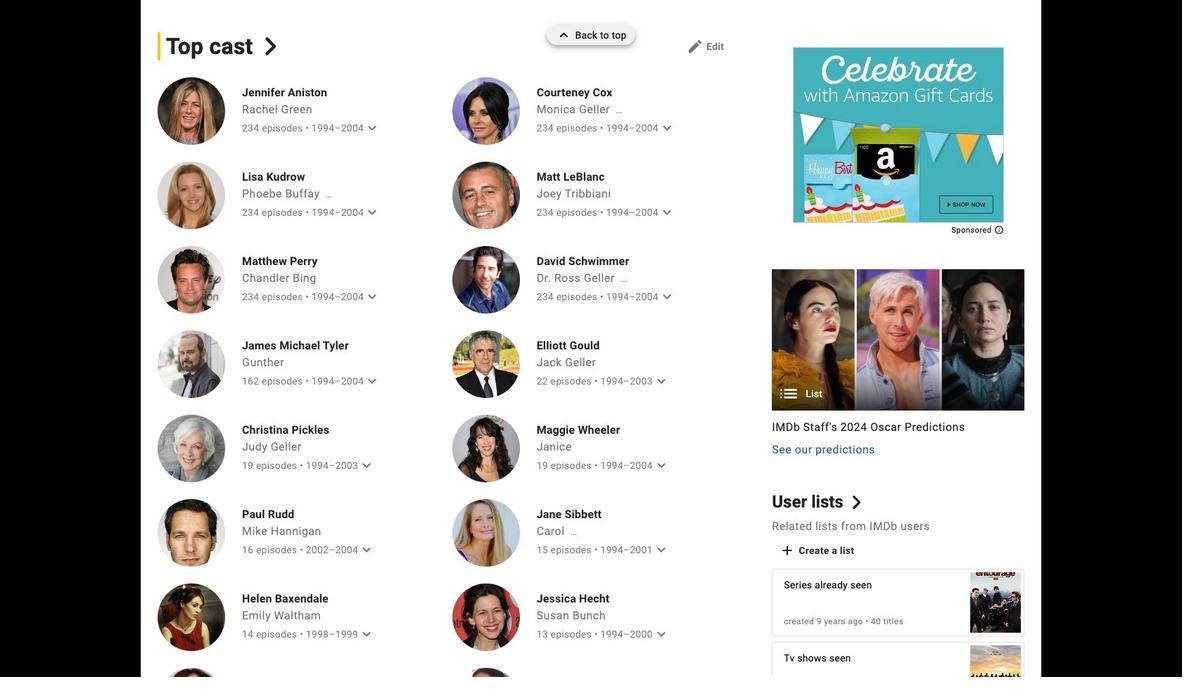 Task type: vqa. For each thing, say whether or not it's contained in the screenshot.
Matthew Perry image
yes



Task type: locate. For each thing, give the bounding box(es) containing it.
chevron right inline image
[[262, 38, 280, 56]]

james michael tyler image
[[158, 331, 225, 398]]

arrow image for lisa kudrow "image"
[[364, 204, 381, 221]]

matthew perry image
[[158, 246, 225, 314]]

arrow image for christina pickles image in the bottom left of the page
[[358, 457, 375, 474]]

expand less image
[[555, 25, 575, 45]]

courteney cox image
[[452, 78, 520, 145]]

jessica hecht image
[[452, 584, 520, 652]]

chevron right inline image
[[850, 496, 864, 510]]

arrow image for james michael tyler "image" at the left
[[364, 373, 381, 390]]

production art image
[[772, 269, 1025, 411]]

edit image
[[687, 38, 704, 55]]

sofía vergara, julie bowen, ty burrell, jesse tyler ferguson, sarah hyland, ed o'neill, eric stonestreet, beatrice the dog, ariel winter, nolan gould, rico rodriguez, reid ewing, aubrey anderson-emmons, and jeremy maguire in modern family (2009) image
[[970, 639, 1021, 678]]

arrow image
[[364, 120, 381, 137], [364, 204, 381, 221], [658, 204, 675, 221], [658, 289, 675, 305], [653, 373, 670, 390], [358, 457, 375, 474], [653, 542, 670, 559]]

arrow image for jessica hecht image
[[653, 626, 670, 643]]

arrow image for elliott gould image
[[653, 373, 670, 390]]

arrow image for david schwimmer "image"
[[658, 289, 675, 305]]

jane sibbett image
[[452, 500, 520, 567]]

arrow image
[[658, 120, 675, 137], [364, 289, 381, 305], [364, 373, 381, 390], [653, 457, 670, 474], [358, 542, 375, 559], [358, 626, 375, 643], [653, 626, 670, 643]]

group
[[772, 269, 1025, 459], [772, 269, 1025, 411]]

matt leblanc image
[[452, 162, 520, 230]]

arrow image for jane sibbett image
[[653, 542, 670, 559]]

arrow image for the helen baxendale image
[[358, 626, 375, 643]]



Task type: describe. For each thing, give the bounding box(es) containing it.
helen baxendale image
[[158, 584, 225, 652]]

elliott gould image
[[452, 331, 520, 398]]

arrow image for matt leblanc image on the left of page
[[658, 204, 675, 221]]

david schwimmer image
[[452, 246, 520, 314]]

paul rudd image
[[158, 500, 225, 567]]

christina pickles image
[[158, 415, 225, 483]]

maggie wheeler image
[[452, 415, 520, 483]]

arrow image for paul rudd image
[[358, 542, 375, 559]]

arrow image for courteney cox image
[[658, 120, 675, 137]]

tom selleck image
[[452, 669, 520, 678]]

sponsored content section
[[793, 47, 1004, 233]]

arrow image for matthew perry image
[[364, 289, 381, 305]]

jennifer aniston image
[[158, 78, 225, 145]]

arrow image for maggie wheeler image
[[653, 457, 670, 474]]

add image
[[779, 543, 796, 560]]

arrow image for jennifer aniston image
[[364, 120, 381, 137]]

kevin dillon, adrian grenier, jeremy piven, kevin connolly, and jerry ferrara in entourage (2004) image
[[970, 566, 1021, 641]]

lisa kudrow image
[[158, 162, 225, 230]]

june gable image
[[158, 669, 225, 678]]



